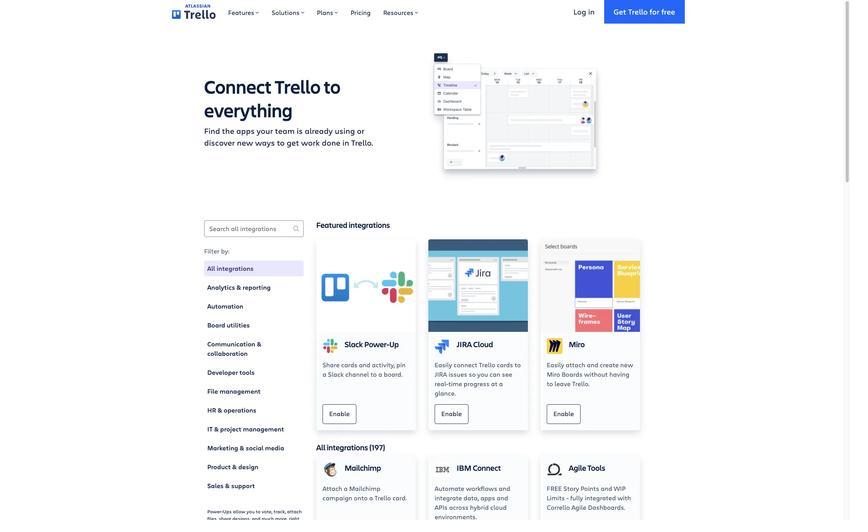 Task type: vqa. For each thing, say whether or not it's contained in the screenshot.
Artist Commissions by Joey Myers Design, Freelancer This board is for creative professionals who need a simple but effective workflow for client work.
no



Task type: describe. For each thing, give the bounding box(es) containing it.
vote,
[[262, 508, 273, 515]]

1 horizontal spatial connect
[[473, 462, 501, 473]]

to inside the power-ups allow you to vote, track, attach files, share designs, and much more, righ
[[256, 508, 261, 515]]

& for hr
[[218, 406, 222, 415]]

tools
[[588, 462, 606, 473]]

pin
[[397, 360, 406, 369]]

leave
[[555, 379, 571, 388]]

allow
[[233, 508, 246, 515]]

atlassian trello image
[[172, 4, 216, 19]]

attach a mailchimp campaign onto a trello card.
[[323, 484, 407, 502]]

trello. inside connect trello to everything find the apps your team is already using or discover new ways to get work done in trello.
[[351, 137, 373, 148]]

tools
[[240, 368, 255, 377]]

real-
[[435, 379, 449, 388]]

wip
[[614, 484, 626, 492]]

share
[[323, 360, 340, 369]]

get trello for free link
[[605, 0, 685, 24]]

marketing & social media link
[[204, 440, 304, 456]]

reporting
[[243, 283, 271, 292]]

apps inside "automate workflows and integrate data, apps and apis across hybrid cloud environments."
[[481, 494, 496, 502]]

developer tools
[[207, 368, 255, 377]]

get
[[614, 7, 627, 16]]

sales
[[207, 481, 224, 490]]

all integrations 197
[[317, 442, 383, 453]]

card.
[[393, 494, 407, 502]]

pricing link
[[345, 0, 377, 24]]

boards
[[562, 370, 583, 378]]

easily connect trello cards to jira issues so you can see real-time progress at a glance.
[[435, 360, 521, 397]]

design
[[238, 463, 259, 471]]

solutions
[[272, 8, 300, 17]]

file management link
[[204, 383, 304, 399]]

project
[[220, 425, 242, 433]]

enable for slack
[[330, 409, 350, 418]]

get
[[287, 137, 299, 148]]

communication & collaboration link
[[204, 336, 304, 361]]

find
[[204, 126, 220, 136]]

free story points and wip limits - fully integrated with corrello agile dashboards.
[[547, 484, 632, 511]]

product & design
[[207, 463, 259, 471]]

without
[[585, 370, 608, 378]]

3 enable from the left
[[554, 409, 574, 418]]

& for it
[[214, 425, 219, 433]]

story
[[564, 484, 580, 492]]

& for communication
[[257, 340, 262, 348]]

trello. inside easily attach and create new miro boards without having to leave trello.
[[573, 379, 590, 388]]

log
[[574, 7, 587, 16]]

utilities
[[227, 321, 250, 330]]

ibm connect
[[457, 462, 501, 473]]

and inside share cards and activity, pin a slack channel to a board.
[[359, 360, 371, 369]]

with
[[618, 494, 632, 502]]

-
[[567, 494, 569, 502]]

points
[[581, 484, 600, 492]]

log in
[[574, 7, 595, 16]]

or
[[357, 126, 365, 136]]

power- inside the power-ups allow you to vote, track, attach files, share designs, and much more, righ
[[207, 508, 223, 515]]

ups
[[223, 508, 232, 515]]

data,
[[464, 494, 479, 502]]

enable link for slack
[[323, 404, 357, 424]]

channel
[[346, 370, 369, 378]]

all integrations
[[207, 264, 254, 273]]

features
[[228, 8, 255, 17]]

pricing
[[351, 8, 371, 17]]

you inside the power-ups allow you to vote, track, attach files, share designs, and much more, righ
[[247, 508, 255, 515]]

log in link
[[564, 0, 605, 24]]

0 vertical spatial slack
[[345, 339, 363, 349]]

developer
[[207, 368, 238, 377]]

to inside share cards and activity, pin a slack channel to a board.
[[371, 370, 377, 378]]

discover
[[204, 137, 235, 148]]

board utilities
[[207, 321, 250, 330]]

can
[[490, 370, 501, 378]]

communication
[[207, 340, 256, 348]]

automate workflows and integrate data, apps and apis across hybrid cloud environments.
[[435, 484, 511, 520]]

progress
[[464, 379, 490, 388]]

sales & support
[[207, 481, 255, 490]]

easily for jira cloud
[[435, 360, 452, 369]]

time
[[449, 379, 462, 388]]

to inside easily connect trello cards to jira issues so you can see real-time progress at a glance.
[[515, 360, 521, 369]]

agile inside free story points and wip limits - fully integrated with corrello agile dashboards.
[[572, 503, 587, 511]]

automation
[[207, 302, 244, 311]]

free
[[547, 484, 562, 492]]

share
[[219, 515, 231, 520]]

analytics
[[207, 283, 235, 292]]

a up campaign
[[344, 484, 348, 492]]

free
[[662, 7, 676, 16]]

file
[[207, 387, 218, 396]]

management inside "link"
[[243, 425, 284, 433]]

features button
[[222, 0, 266, 24]]

get trello for free
[[614, 7, 676, 16]]

integrations for all integrations
[[217, 264, 254, 273]]

new inside connect trello to everything find the apps your team is already using or discover new ways to get work done in trello.
[[237, 137, 253, 148]]

0 vertical spatial power-
[[365, 339, 390, 349]]

plans button
[[311, 0, 345, 24]]

fully
[[571, 494, 584, 502]]

analytics & reporting link
[[204, 280, 304, 295]]

work
[[301, 137, 320, 148]]

your
[[257, 126, 273, 136]]

& for marketing
[[240, 444, 244, 452]]

new inside easily attach and create new miro boards without having to leave trello.
[[621, 360, 634, 369]]

in inside connect trello to everything find the apps your team is already using or discover new ways to get work done in trello.
[[343, 137, 349, 148]]

cloud
[[491, 503, 507, 511]]

so
[[469, 370, 476, 378]]

integrations for all integrations 197
[[327, 442, 368, 453]]

resources button
[[377, 0, 425, 24]]

featured integrations
[[317, 220, 390, 230]]

connect inside connect trello to everything find the apps your team is already using or discover new ways to get work done in trello.
[[204, 74, 272, 99]]

filter
[[204, 247, 220, 255]]

& for analytics
[[237, 283, 241, 292]]

integrations for featured integrations
[[349, 220, 390, 230]]

0 vertical spatial jira
[[457, 339, 472, 349]]

a inside easily connect trello cards to jira issues so you can see real-time progress at a glance.
[[499, 379, 503, 388]]

apis
[[435, 503, 448, 511]]

you inside easily connect trello cards to jira issues so you can see real-time progress at a glance.
[[478, 370, 488, 378]]

media
[[265, 444, 284, 452]]



Task type: locate. For each thing, give the bounding box(es) containing it.
all integrations link
[[204, 261, 304, 276]]

board utilities link
[[204, 317, 304, 333]]

files,
[[207, 515, 218, 520]]

0 horizontal spatial power-
[[207, 508, 223, 515]]

connect trello to everything find the apps your team is already using or discover new ways to get work done in trello.
[[204, 74, 373, 148]]

1 vertical spatial power-
[[207, 508, 223, 515]]

0 horizontal spatial slack
[[328, 370, 344, 378]]

0 vertical spatial new
[[237, 137, 253, 148]]

enable down leave
[[554, 409, 574, 418]]

0 horizontal spatial apps
[[237, 126, 255, 136]]

and inside the power-ups allow you to vote, track, attach files, share designs, and much more, righ
[[252, 515, 261, 520]]

attach inside the power-ups allow you to vote, track, attach files, share designs, and much more, righ
[[287, 508, 302, 515]]

connect
[[454, 360, 478, 369]]

a
[[323, 370, 327, 378], [379, 370, 383, 378], [499, 379, 503, 388], [344, 484, 348, 492], [369, 494, 373, 502]]

cards up see on the bottom right
[[497, 360, 513, 369]]

0 horizontal spatial easily
[[435, 360, 452, 369]]

power- up the activity,
[[365, 339, 390, 349]]

cards inside share cards and activity, pin a slack channel to a board.
[[341, 360, 358, 369]]

0 vertical spatial apps
[[237, 126, 255, 136]]

new left ways
[[237, 137, 253, 148]]

1 horizontal spatial trello.
[[573, 379, 590, 388]]

enable up all integrations 197
[[330, 409, 350, 418]]

3 enable link from the left
[[547, 404, 581, 424]]

enable link for jira
[[435, 404, 469, 424]]

1 enable link from the left
[[323, 404, 357, 424]]

trello. down "or"
[[351, 137, 373, 148]]

integrations up analytics & reporting
[[217, 264, 254, 273]]

enable for jira
[[442, 409, 462, 418]]

jira up real-
[[435, 370, 447, 378]]

power- up files,
[[207, 508, 223, 515]]

is
[[297, 126, 303, 136]]

a right onto
[[369, 494, 373, 502]]

all for all integrations
[[207, 264, 215, 273]]

integrations
[[349, 220, 390, 230], [217, 264, 254, 273], [327, 442, 368, 453]]

agile left tools
[[569, 462, 587, 473]]

support
[[231, 481, 255, 490]]

hr
[[207, 406, 216, 415]]

ibm
[[457, 462, 472, 473]]

& right sales
[[225, 481, 230, 490]]

featured
[[317, 220, 348, 230]]

attach
[[566, 360, 586, 369], [287, 508, 302, 515]]

and inside free story points and wip limits - fully integrated with corrello agile dashboards.
[[601, 484, 613, 492]]

agile down fully
[[572, 503, 587, 511]]

1 horizontal spatial slack
[[345, 339, 363, 349]]

integrations left '197'
[[327, 442, 368, 453]]

1 horizontal spatial enable link
[[435, 404, 469, 424]]

product & design link
[[204, 459, 304, 475]]

0 horizontal spatial enable link
[[323, 404, 357, 424]]

& inside "link"
[[214, 425, 219, 433]]

1 horizontal spatial apps
[[481, 494, 496, 502]]

miro up boards
[[569, 339, 585, 349]]

power-ups allow you to vote, track, attach files, share designs, and much more, righ
[[207, 508, 302, 520]]

campaign
[[323, 494, 353, 502]]

apps right the
[[237, 126, 255, 136]]

1 vertical spatial attach
[[287, 508, 302, 515]]

2 cards from the left
[[497, 360, 513, 369]]

integrations right featured
[[349, 220, 390, 230]]

2 easily from the left
[[547, 360, 565, 369]]

1 horizontal spatial easily
[[547, 360, 565, 369]]

a down share
[[323, 370, 327, 378]]

easily up issues
[[435, 360, 452, 369]]

1 vertical spatial you
[[247, 508, 255, 515]]

create
[[600, 360, 619, 369]]

slack
[[345, 339, 363, 349], [328, 370, 344, 378]]

0 vertical spatial miro
[[569, 339, 585, 349]]

up
[[390, 339, 399, 349]]

enable link
[[323, 404, 357, 424], [435, 404, 469, 424], [547, 404, 581, 424]]

0 vertical spatial in
[[589, 7, 595, 16]]

1 horizontal spatial all
[[317, 442, 326, 453]]

it & project management
[[207, 425, 284, 433]]

1 horizontal spatial attach
[[566, 360, 586, 369]]

& right analytics
[[237, 283, 241, 292]]

0 horizontal spatial cards
[[341, 360, 358, 369]]

trello.
[[351, 137, 373, 148], [573, 379, 590, 388]]

in right log
[[589, 7, 595, 16]]

1 horizontal spatial in
[[589, 7, 595, 16]]

& left design
[[232, 463, 237, 471]]

trello inside connect trello to everything find the apps your team is already using or discover new ways to get work done in trello.
[[275, 74, 321, 99]]

in down using
[[343, 137, 349, 148]]

0 horizontal spatial you
[[247, 508, 255, 515]]

management up social
[[243, 425, 284, 433]]

plans
[[317, 8, 334, 17]]

1 vertical spatial integrations
[[217, 264, 254, 273]]

1 vertical spatial slack
[[328, 370, 344, 378]]

mailchimp down all integrations 197
[[345, 462, 381, 473]]

1 vertical spatial connect
[[473, 462, 501, 473]]

& left social
[[240, 444, 244, 452]]

1 horizontal spatial you
[[478, 370, 488, 378]]

2 horizontal spatial enable link
[[547, 404, 581, 424]]

you right so
[[478, 370, 488, 378]]

0 vertical spatial you
[[478, 370, 488, 378]]

operations
[[224, 406, 257, 415]]

you up designs,
[[247, 508, 255, 515]]

for
[[650, 7, 660, 16]]

0 horizontal spatial connect
[[204, 74, 272, 99]]

new
[[237, 137, 253, 148], [621, 360, 634, 369]]

marketing & social media
[[207, 444, 284, 452]]

1 vertical spatial management
[[243, 425, 284, 433]]

management
[[220, 387, 261, 396], [243, 425, 284, 433]]

jira
[[457, 339, 472, 349], [435, 370, 447, 378]]

integrated
[[585, 494, 616, 502]]

more,
[[275, 515, 288, 520]]

enable link down leave
[[547, 404, 581, 424]]

easily inside easily connect trello cards to jira issues so you can see real-time progress at a glance.
[[435, 360, 452, 369]]

communication & collaboration
[[207, 340, 262, 358]]

0 vertical spatial all
[[207, 264, 215, 273]]

1 vertical spatial miro
[[547, 370, 561, 378]]

issues
[[449, 370, 468, 378]]

mailchimp up onto
[[350, 484, 381, 492]]

& inside communication & collaboration
[[257, 340, 262, 348]]

ways
[[255, 137, 275, 148]]

1 horizontal spatial power-
[[365, 339, 390, 349]]

product
[[207, 463, 231, 471]]

0 vertical spatial mailchimp
[[345, 462, 381, 473]]

2 horizontal spatial enable
[[554, 409, 574, 418]]

and inside easily attach and create new miro boards without having to leave trello.
[[587, 360, 599, 369]]

0 vertical spatial connect
[[204, 74, 272, 99]]

using
[[335, 126, 355, 136]]

1 vertical spatial in
[[343, 137, 349, 148]]

trello inside easily connect trello cards to jira issues so you can see real-time progress at a glance.
[[479, 360, 496, 369]]

jira cloud
[[457, 339, 493, 349]]

by:
[[221, 247, 230, 255]]

attach up more,
[[287, 508, 302, 515]]

at
[[491, 379, 498, 388]]

jira inside easily connect trello cards to jira issues so you can see real-time progress at a glance.
[[435, 370, 447, 378]]

miro inside easily attach and create new miro boards without having to leave trello.
[[547, 370, 561, 378]]

1 horizontal spatial cards
[[497, 360, 513, 369]]

share cards and activity, pin a slack channel to a board.
[[323, 360, 406, 378]]

team
[[275, 126, 295, 136]]

& for product
[[232, 463, 237, 471]]

slack down share
[[328, 370, 344, 378]]

0 vertical spatial trello.
[[351, 137, 373, 148]]

resources
[[384, 8, 414, 17]]

2 enable from the left
[[442, 409, 462, 418]]

cards inside easily connect trello cards to jira issues so you can see real-time progress at a glance.
[[497, 360, 513, 369]]

apps down workflows
[[481, 494, 496, 502]]

Search all integrations search field
[[204, 220, 304, 237]]

a right at at the right of page
[[499, 379, 503, 388]]

trello inside attach a mailchimp campaign onto a trello card.
[[375, 494, 391, 502]]

jira left cloud
[[457, 339, 472, 349]]

automation link
[[204, 298, 304, 314]]

0 vertical spatial integrations
[[349, 220, 390, 230]]

1 vertical spatial mailchimp
[[350, 484, 381, 492]]

trello. down boards
[[573, 379, 590, 388]]

solutions button
[[266, 0, 311, 24]]

0 vertical spatial management
[[220, 387, 261, 396]]

1 vertical spatial new
[[621, 360, 634, 369]]

& right it
[[214, 425, 219, 433]]

1 easily from the left
[[435, 360, 452, 369]]

& for sales
[[225, 481, 230, 490]]

onto
[[354, 494, 368, 502]]

enable link down glance.
[[435, 404, 469, 424]]

limits
[[547, 494, 565, 502]]

& inside 'link'
[[225, 481, 230, 490]]

enable down glance.
[[442, 409, 462, 418]]

0 horizontal spatial trello.
[[351, 137, 373, 148]]

sales & support link
[[204, 478, 304, 494]]

0 horizontal spatial miro
[[547, 370, 561, 378]]

easily inside easily attach and create new miro boards without having to leave trello.
[[547, 360, 565, 369]]

enable link up all integrations 197
[[323, 404, 357, 424]]

easily up boards
[[547, 360, 565, 369]]

it & project management link
[[204, 421, 304, 437]]

& right "hr"
[[218, 406, 222, 415]]

attach up boards
[[566, 360, 586, 369]]

0 vertical spatial attach
[[566, 360, 586, 369]]

2 vertical spatial integrations
[[327, 442, 368, 453]]

workflows
[[466, 484, 498, 492]]

management up operations
[[220, 387, 261, 396]]

to inside easily attach and create new miro boards without having to leave trello.
[[547, 379, 553, 388]]

1 horizontal spatial enable
[[442, 409, 462, 418]]

1 vertical spatial trello.
[[573, 379, 590, 388]]

1 enable from the left
[[330, 409, 350, 418]]

board.
[[384, 370, 403, 378]]

slack power-up
[[345, 339, 399, 349]]

enable
[[330, 409, 350, 418], [442, 409, 462, 418], [554, 409, 574, 418]]

everything
[[204, 98, 293, 122]]

slack inside share cards and activity, pin a slack channel to a board.
[[328, 370, 344, 378]]

it
[[207, 425, 213, 433]]

0 horizontal spatial jira
[[435, 370, 447, 378]]

automate
[[435, 484, 465, 492]]

cards up channel at the bottom of page
[[341, 360, 358, 369]]

power-
[[365, 339, 390, 349], [207, 508, 223, 515]]

easily
[[435, 360, 452, 369], [547, 360, 565, 369]]

slack up share cards and activity, pin a slack channel to a board.
[[345, 339, 363, 349]]

0 horizontal spatial enable
[[330, 409, 350, 418]]

designs,
[[233, 515, 251, 520]]

1 vertical spatial jira
[[435, 370, 447, 378]]

hybrid
[[470, 503, 489, 511]]

easily for miro
[[547, 360, 565, 369]]

done
[[322, 137, 341, 148]]

all for all integrations 197
[[317, 442, 326, 453]]

1 vertical spatial agile
[[572, 503, 587, 511]]

all
[[207, 264, 215, 273], [317, 442, 326, 453]]

0 horizontal spatial all
[[207, 264, 215, 273]]

file management
[[207, 387, 261, 396]]

1 horizontal spatial miro
[[569, 339, 585, 349]]

1 vertical spatial apps
[[481, 494, 496, 502]]

trello
[[629, 7, 648, 16], [275, 74, 321, 99], [479, 360, 496, 369], [375, 494, 391, 502]]

apps inside connect trello to everything find the apps your team is already using or discover new ways to get work done in trello.
[[237, 126, 255, 136]]

0 horizontal spatial in
[[343, 137, 349, 148]]

1 horizontal spatial jira
[[457, 339, 472, 349]]

1 vertical spatial all
[[317, 442, 326, 453]]

filter by:
[[204, 247, 230, 255]]

& down board utilities "link" on the left of the page
[[257, 340, 262, 348]]

2 enable link from the left
[[435, 404, 469, 424]]

attach inside easily attach and create new miro boards without having to leave trello.
[[566, 360, 586, 369]]

new up having
[[621, 360, 634, 369]]

analytics & reporting
[[207, 283, 271, 292]]

a down the activity,
[[379, 370, 383, 378]]

mailchimp inside attach a mailchimp campaign onto a trello card.
[[350, 484, 381, 492]]

0 horizontal spatial attach
[[287, 508, 302, 515]]

197
[[372, 442, 383, 453]]

0 vertical spatial agile
[[569, 462, 587, 473]]

miro up leave
[[547, 370, 561, 378]]

track,
[[274, 508, 286, 515]]

apps
[[237, 126, 255, 136], [481, 494, 496, 502]]

0 horizontal spatial new
[[237, 137, 253, 148]]

1 horizontal spatial new
[[621, 360, 634, 369]]

1 cards from the left
[[341, 360, 358, 369]]



